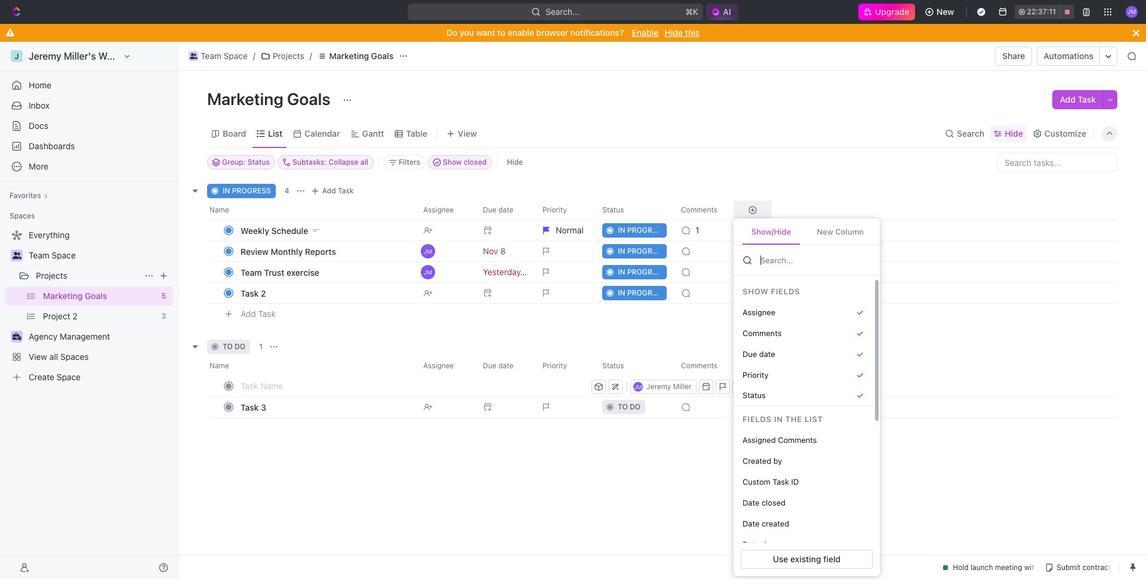 Task type: vqa. For each thing, say whether or not it's contained in the screenshot.
‎Task 2
yes



Task type: describe. For each thing, give the bounding box(es) containing it.
upgrade link
[[858, 4, 915, 20]]

hide button
[[502, 155, 528, 170]]

search
[[957, 128, 984, 138]]

Task Name text field
[[241, 376, 589, 395]]

1 horizontal spatial to
[[497, 27, 505, 38]]

team for team space "link" in the tree
[[29, 250, 49, 260]]

weekly schedule
[[241, 225, 308, 235]]

date done
[[743, 539, 780, 549]]

1 vertical spatial due date
[[743, 349, 775, 359]]

review monthly reports link
[[238, 243, 414, 260]]

2 name button from the top
[[207, 356, 416, 375]]

custom task id
[[743, 477, 799, 486]]

miller
[[673, 382, 692, 391]]

0 vertical spatial spaces
[[10, 211, 35, 220]]

1 button
[[674, 220, 734, 241]]

1 horizontal spatial marketing
[[207, 89, 283, 109]]

22:37:11 button
[[1014, 5, 1074, 19]]

custom
[[743, 477, 771, 486]]

marketing goals link inside tree
[[43, 287, 157, 306]]

dashboards link
[[5, 137, 173, 156]]

‎task
[[241, 288, 259, 298]]

team trust exercise
[[241, 267, 319, 277]]

Search tasks... text field
[[997, 153, 1117, 171]]

inbox
[[29, 100, 50, 110]]

1 horizontal spatial marketing goals link
[[314, 49, 396, 63]]

in progress button for ‎task 2
[[595, 282, 674, 304]]

spaces inside tree
[[60, 352, 89, 362]]

search button
[[941, 125, 988, 142]]

enable
[[632, 27, 659, 38]]

view button
[[442, 119, 481, 147]]

1 vertical spatial assignee
[[743, 307, 775, 317]]

in progress button for review monthly reports
[[595, 241, 674, 262]]

created by
[[743, 456, 782, 465]]

goals inside tree
[[85, 291, 107, 301]]

1 horizontal spatial all
[[360, 158, 368, 167]]

automations button
[[1038, 47, 1100, 65]]

hide button
[[990, 125, 1027, 142]]

0 vertical spatial to do
[[223, 342, 245, 351]]

filters button
[[384, 155, 426, 170]]

calendar
[[305, 128, 340, 138]]

table
[[406, 128, 427, 138]]

2 / from the left
[[310, 51, 312, 61]]

1 vertical spatial marketing goals
[[207, 89, 334, 109]]

marketing goals inside tree
[[43, 291, 107, 301]]

gantt
[[362, 128, 384, 138]]

date for date created
[[743, 519, 760, 528]]

2 vertical spatial add task button
[[235, 307, 281, 321]]

2 horizontal spatial marketing
[[329, 51, 369, 61]]

new column
[[817, 227, 864, 236]]

column
[[835, 227, 864, 236]]

view for view all spaces
[[29, 352, 47, 362]]

use
[[773, 554, 788, 564]]

2 for ‎task 2
[[261, 288, 266, 298]]

list link
[[266, 125, 282, 142]]

Search field
[[759, 255, 870, 266]]

1 horizontal spatial team space
[[201, 51, 248, 61]]

agency management link
[[29, 327, 171, 346]]

search...
[[546, 7, 580, 17]]

new column button
[[810, 220, 871, 245]]

assignee button for 1
[[416, 356, 476, 375]]

subtasks:
[[293, 158, 327, 167]]

0 horizontal spatial to
[[223, 342, 233, 351]]

view all spaces link
[[5, 347, 171, 367]]

upgrade
[[875, 7, 909, 17]]

status button for 1
[[595, 356, 674, 375]]

favorites button
[[5, 189, 53, 203]]

4
[[285, 186, 289, 195]]

1 vertical spatial goals
[[287, 89, 331, 109]]

closed for show closed
[[464, 158, 487, 167]]

due date button for 1
[[476, 356, 535, 375]]

all inside tree
[[49, 352, 58, 362]]

automations
[[1044, 51, 1094, 61]]

customize
[[1045, 128, 1086, 138]]

projects inside tree
[[36, 270, 67, 281]]

due for 4
[[483, 205, 496, 214]]

1 horizontal spatial user group image
[[190, 53, 197, 59]]

1 horizontal spatial team
[[201, 51, 221, 61]]

⌘k
[[686, 7, 699, 17]]

browser
[[536, 27, 568, 38]]

2 vertical spatial add task
[[241, 308, 276, 319]]

schedule
[[271, 225, 308, 235]]

gantt link
[[360, 125, 384, 142]]

priority for 1
[[543, 361, 567, 370]]

existing
[[790, 554, 821, 564]]

project 2 link
[[43, 307, 157, 326]]

filters
[[399, 158, 420, 167]]

assigned
[[743, 435, 776, 445]]

view for view
[[458, 128, 477, 138]]

comments up cancel
[[743, 328, 782, 338]]

assignee button for 4
[[416, 201, 476, 220]]

1 vertical spatial projects link
[[36, 266, 140, 285]]

date for date closed
[[743, 498, 760, 507]]

show/hide button
[[743, 220, 800, 245]]

hide inside button
[[507, 158, 523, 167]]

in for ‎task 2
[[618, 288, 625, 297]]

1 inside dropdown button
[[695, 225, 699, 235]]

2 horizontal spatial add task
[[1060, 94, 1096, 104]]

name for first name dropdown button
[[210, 205, 229, 214]]

group:
[[222, 158, 246, 167]]

reports
[[305, 246, 336, 256]]

due date for 4
[[483, 205, 513, 214]]

0 vertical spatial projects
[[273, 51, 304, 61]]

jm button for team trust exercise
[[416, 261, 476, 283]]

workspace
[[98, 51, 148, 61]]

assigned comments
[[743, 435, 817, 445]]

0 horizontal spatial do
[[235, 342, 245, 351]]

created
[[743, 456, 771, 465]]

date closed
[[743, 498, 786, 507]]

view button
[[442, 125, 481, 142]]

1 vertical spatial due
[[743, 349, 757, 359]]

team trust exercise link
[[238, 264, 414, 281]]

board link
[[220, 125, 246, 142]]

you
[[460, 27, 474, 38]]

2 horizontal spatial add task button
[[1053, 90, 1103, 109]]

trust
[[264, 267, 284, 277]]

1 vertical spatial 1
[[259, 342, 263, 351]]

weekly schedule link
[[238, 222, 414, 239]]

0 vertical spatial goals
[[371, 51, 393, 61]]

in for team trust exercise
[[618, 267, 625, 276]]

new for new column
[[817, 227, 833, 236]]

in progress button for team trust exercise
[[595, 261, 674, 283]]

assignee for 4
[[423, 205, 454, 214]]

1 horizontal spatial add
[[322, 186, 336, 195]]

favorites
[[10, 191, 41, 200]]

comments button for 1
[[674, 356, 734, 375]]

status button for 4
[[595, 201, 674, 220]]

user group image inside tree
[[12, 252, 21, 259]]

to do inside dropdown button
[[618, 402, 641, 411]]

jeremy miller's workspace, , element
[[11, 50, 23, 62]]

1 vertical spatial jeremy
[[646, 382, 671, 391]]

business time image
[[12, 333, 21, 340]]

do you want to enable browser notifications? enable hide this
[[447, 27, 700, 38]]

review
[[241, 246, 269, 256]]

comments up 1 dropdown button
[[681, 205, 717, 214]]

team space link inside tree
[[29, 246, 171, 265]]

everything
[[29, 230, 70, 240]]

progress for team trust exercise
[[627, 267, 666, 276]]

marketing inside tree
[[43, 291, 83, 301]]

field
[[823, 554, 841, 564]]

show
[[443, 158, 462, 167]]

show/hide
[[751, 227, 791, 236]]

cancel button
[[754, 379, 787, 394]]

agency management
[[29, 331, 110, 341]]



Task type: locate. For each thing, give the bounding box(es) containing it.
in for review monthly reports
[[618, 247, 625, 255]]

0 vertical spatial add task button
[[1053, 90, 1103, 109]]

1 vertical spatial view
[[29, 352, 47, 362]]

do
[[235, 342, 245, 351], [630, 402, 641, 411]]

management
[[60, 331, 110, 341]]

0 vertical spatial date
[[743, 498, 760, 507]]

new right upgrade
[[937, 7, 954, 17]]

1 vertical spatial add
[[322, 186, 336, 195]]

1 name button from the top
[[207, 201, 416, 220]]

0 horizontal spatial jeremy
[[29, 51, 61, 61]]

0 vertical spatial assignee button
[[416, 201, 476, 220]]

add task
[[1060, 94, 1096, 104], [322, 186, 354, 195], [241, 308, 276, 319]]

1 horizontal spatial jeremy
[[646, 382, 671, 391]]

1 vertical spatial new
[[817, 227, 833, 236]]

0 horizontal spatial goals
[[85, 291, 107, 301]]

2 name from the top
[[210, 361, 229, 370]]

0 vertical spatial marketing goals
[[329, 51, 393, 61]]

new inside button
[[817, 227, 833, 236]]

hide left this
[[665, 27, 683, 38]]

this
[[685, 27, 700, 38]]

2 inside tree
[[73, 311, 78, 321]]

1 vertical spatial add task button
[[308, 184, 359, 198]]

assignee button up task name text box at bottom
[[416, 356, 476, 375]]

date left done
[[743, 539, 760, 549]]

inbox link
[[5, 96, 173, 115]]

0 horizontal spatial add task
[[241, 308, 276, 319]]

0 horizontal spatial add
[[241, 308, 256, 319]]

date down 'custom'
[[743, 498, 760, 507]]

0 vertical spatial due date button
[[476, 201, 535, 220]]

3 inside tree
[[161, 312, 166, 321]]

1 horizontal spatial 3
[[261, 402, 266, 412]]

comments up "miller"
[[681, 361, 717, 370]]

exercise
[[287, 267, 319, 277]]

to do down ‎task
[[223, 342, 245, 351]]

2 vertical spatial goals
[[85, 291, 107, 301]]

1 vertical spatial name
[[210, 361, 229, 370]]

2 date from the top
[[743, 519, 760, 528]]

1 vertical spatial to
[[223, 342, 233, 351]]

2 right project
[[73, 311, 78, 321]]

0 vertical spatial marketing goals link
[[314, 49, 396, 63]]

use existing field button
[[741, 550, 873, 569]]

view up create
[[29, 352, 47, 362]]

home
[[29, 80, 51, 90]]

monthly
[[271, 246, 303, 256]]

0 vertical spatial hide
[[665, 27, 683, 38]]

3 date from the top
[[743, 539, 760, 549]]

agency
[[29, 331, 57, 341]]

do inside dropdown button
[[630, 402, 641, 411]]

notifications?
[[570, 27, 624, 38]]

1 / from the left
[[253, 51, 255, 61]]

2 status button from the top
[[595, 356, 674, 375]]

assignee button down show
[[416, 201, 476, 220]]

0 vertical spatial user group image
[[190, 53, 197, 59]]

ai button
[[706, 4, 738, 20]]

0 vertical spatial projects link
[[258, 49, 307, 63]]

jm button
[[1122, 2, 1141, 21], [416, 241, 476, 262], [416, 261, 476, 283]]

hide inside dropdown button
[[1005, 128, 1023, 138]]

spaces down favorites
[[10, 211, 35, 220]]

by
[[773, 456, 782, 465]]

enable
[[508, 27, 534, 38]]

all up create space
[[49, 352, 58, 362]]

view all spaces
[[29, 352, 89, 362]]

2 horizontal spatial team
[[241, 267, 262, 277]]

to inside to do dropdown button
[[618, 402, 628, 411]]

add down ‎task
[[241, 308, 256, 319]]

team
[[201, 51, 221, 61], [29, 250, 49, 260], [241, 267, 262, 277]]

1 horizontal spatial projects
[[273, 51, 304, 61]]

everything link
[[5, 226, 171, 245]]

/
[[253, 51, 255, 61], [310, 51, 312, 61]]

1 horizontal spatial 1
[[695, 225, 699, 235]]

1 horizontal spatial goals
[[287, 89, 331, 109]]

0 horizontal spatial marketing
[[43, 291, 83, 301]]

2 for project 2
[[73, 311, 78, 321]]

group: status
[[222, 158, 270, 167]]

calendar link
[[302, 125, 340, 142]]

1 vertical spatial team space
[[29, 250, 76, 260]]

name button up task 3 link
[[207, 356, 416, 375]]

1 vertical spatial team space link
[[29, 246, 171, 265]]

customize button
[[1029, 125, 1090, 142]]

1 vertical spatial due date button
[[476, 356, 535, 375]]

1 vertical spatial add task
[[322, 186, 354, 195]]

priority button for 4
[[535, 201, 595, 220]]

0 vertical spatial jeremy
[[29, 51, 61, 61]]

all
[[360, 158, 368, 167], [49, 352, 58, 362]]

tree
[[5, 226, 173, 387]]

add task down collapse
[[322, 186, 354, 195]]

add task down ‎task 2
[[241, 308, 276, 319]]

0 horizontal spatial view
[[29, 352, 47, 362]]

home link
[[5, 76, 173, 95]]

dashboards
[[29, 141, 75, 151]]

2 horizontal spatial hide
[[1005, 128, 1023, 138]]

22:37:11
[[1027, 7, 1056, 16]]

show closed
[[443, 158, 487, 167]]

do down "jm jeremy miller"
[[630, 402, 641, 411]]

show closed button
[[428, 155, 492, 170]]

1 vertical spatial 3
[[261, 402, 266, 412]]

2 assignee button from the top
[[416, 356, 476, 375]]

2 right ‎task
[[261, 288, 266, 298]]

hide right show closed on the left
[[507, 158, 523, 167]]

1 assignee button from the top
[[416, 201, 476, 220]]

date for date done
[[743, 539, 760, 549]]

id
[[791, 477, 799, 486]]

progress for review monthly reports
[[627, 247, 666, 255]]

0 vertical spatial date
[[498, 205, 513, 214]]

1 horizontal spatial to do
[[618, 402, 641, 411]]

due date for 1
[[483, 361, 513, 370]]

date up date done
[[743, 519, 760, 528]]

jeremy left "miller"
[[646, 382, 671, 391]]

‎task 2
[[241, 288, 266, 298]]

1 priority button from the top
[[535, 201, 595, 220]]

date created
[[743, 519, 789, 528]]

2 in progress button from the top
[[595, 241, 674, 262]]

1 vertical spatial name button
[[207, 356, 416, 375]]

0 horizontal spatial team space link
[[29, 246, 171, 265]]

1 vertical spatial to do
[[618, 402, 641, 411]]

team space inside tree
[[29, 250, 76, 260]]

hide
[[665, 27, 683, 38], [1005, 128, 1023, 138], [507, 158, 523, 167]]

in progress for team trust exercise
[[618, 267, 666, 276]]

new inside button
[[937, 7, 954, 17]]

1 vertical spatial team
[[29, 250, 49, 260]]

date for 1
[[498, 361, 513, 370]]

1 vertical spatial date
[[759, 349, 775, 359]]

task 3
[[241, 402, 266, 412]]

2 vertical spatial marketing
[[43, 291, 83, 301]]

add task button down ‎task 2
[[235, 307, 281, 321]]

closed inside dropdown button
[[464, 158, 487, 167]]

share
[[1002, 51, 1025, 61]]

use existing field
[[773, 554, 841, 564]]

1 horizontal spatial spaces
[[60, 352, 89, 362]]

0 vertical spatial 2
[[261, 288, 266, 298]]

tree containing everything
[[5, 226, 173, 387]]

0 horizontal spatial spaces
[[10, 211, 35, 220]]

0 vertical spatial 1
[[695, 225, 699, 235]]

jeremy inside sidebar navigation
[[29, 51, 61, 61]]

name button
[[207, 201, 416, 220], [207, 356, 416, 375]]

sidebar navigation
[[0, 42, 181, 579]]

0 vertical spatial add task
[[1060, 94, 1096, 104]]

table link
[[404, 125, 427, 142]]

jeremy miller's workspace
[[29, 51, 148, 61]]

team for the team trust exercise link
[[241, 267, 262, 277]]

due for 1
[[483, 361, 496, 370]]

0 horizontal spatial projects link
[[36, 266, 140, 285]]

name button up weekly schedule link
[[207, 201, 416, 220]]

user group image
[[190, 53, 197, 59], [12, 252, 21, 259]]

0 horizontal spatial team
[[29, 250, 49, 260]]

2 due date button from the top
[[476, 356, 535, 375]]

docs
[[29, 121, 48, 131]]

0 vertical spatial marketing
[[329, 51, 369, 61]]

1 vertical spatial hide
[[1005, 128, 1023, 138]]

date for 4
[[498, 205, 513, 214]]

1 vertical spatial status button
[[595, 356, 674, 375]]

done
[[762, 539, 780, 549]]

jm
[[1128, 8, 1136, 15], [424, 248, 432, 255], [424, 269, 432, 276], [634, 383, 642, 390]]

add for rightmost add task button
[[1060, 94, 1076, 104]]

0 vertical spatial name button
[[207, 201, 416, 220]]

1 vertical spatial assignee button
[[416, 356, 476, 375]]

add task up customize
[[1060, 94, 1096, 104]]

view
[[458, 128, 477, 138], [29, 352, 47, 362]]

in progress for review monthly reports
[[618, 247, 666, 255]]

2 comments button from the top
[[674, 356, 734, 375]]

view inside view all spaces link
[[29, 352, 47, 362]]

2 priority button from the top
[[535, 356, 595, 375]]

closed right show
[[464, 158, 487, 167]]

0 vertical spatial 3
[[161, 312, 166, 321]]

due date button for 4
[[476, 201, 535, 220]]

0 vertical spatial space
[[224, 51, 248, 61]]

1 vertical spatial comments button
[[674, 356, 734, 375]]

0 horizontal spatial user group image
[[12, 252, 21, 259]]

1 in progress button from the top
[[595, 220, 674, 241]]

view up show closed on the left
[[458, 128, 477, 138]]

closed
[[464, 158, 487, 167], [762, 498, 786, 507]]

hide right search
[[1005, 128, 1023, 138]]

team inside tree
[[29, 250, 49, 260]]

priority for 4
[[543, 205, 567, 214]]

do
[[447, 27, 458, 38]]

add task button
[[1053, 90, 1103, 109], [308, 184, 359, 198], [235, 307, 281, 321]]

do down ‎task
[[235, 342, 245, 351]]

closed for date closed
[[762, 498, 786, 507]]

tab list containing show/hide
[[734, 218, 880, 245]]

1 due date button from the top
[[476, 201, 535, 220]]

in progress button
[[595, 220, 674, 241], [595, 241, 674, 262], [595, 261, 674, 283], [595, 282, 674, 304]]

assignee for 1
[[423, 361, 454, 370]]

view inside view button
[[458, 128, 477, 138]]

2 vertical spatial assignee
[[423, 361, 454, 370]]

comments button for 4
[[674, 201, 734, 220]]

0 horizontal spatial projects
[[36, 270, 67, 281]]

spaces down agency management
[[60, 352, 89, 362]]

0 vertical spatial closed
[[464, 158, 487, 167]]

0 vertical spatial name
[[210, 205, 229, 214]]

name
[[210, 205, 229, 214], [210, 361, 229, 370]]

name for 1st name dropdown button from the bottom of the page
[[210, 361, 229, 370]]

tree inside sidebar navigation
[[5, 226, 173, 387]]

0 horizontal spatial 3
[[161, 312, 166, 321]]

2 vertical spatial team
[[241, 267, 262, 277]]

1 horizontal spatial add task
[[322, 186, 354, 195]]

1 horizontal spatial add task button
[[308, 184, 359, 198]]

priority button for 1
[[535, 356, 595, 375]]

review monthly reports
[[241, 246, 336, 256]]

spaces
[[10, 211, 35, 220], [60, 352, 89, 362]]

1 vertical spatial closed
[[762, 498, 786, 507]]

jeremy right j
[[29, 51, 61, 61]]

1 status button from the top
[[595, 201, 674, 220]]

1 horizontal spatial projects link
[[258, 49, 307, 63]]

1 vertical spatial user group image
[[12, 252, 21, 259]]

new for new
[[937, 7, 954, 17]]

more button
[[5, 157, 173, 176]]

add up customize
[[1060, 94, 1076, 104]]

in progress
[[223, 186, 271, 195], [618, 226, 666, 235], [618, 247, 666, 255], [618, 267, 666, 276], [618, 288, 666, 297]]

more
[[29, 161, 48, 171]]

in progress for ‎task 2
[[618, 288, 666, 297]]

list
[[268, 128, 282, 138]]

jm inside "jm jeremy miller"
[[634, 383, 642, 390]]

all right collapse
[[360, 158, 368, 167]]

4 in progress button from the top
[[595, 282, 674, 304]]

comments up by
[[778, 435, 817, 445]]

0 vertical spatial team space link
[[186, 49, 251, 63]]

progress for ‎task 2
[[627, 288, 666, 297]]

closed up created
[[762, 498, 786, 507]]

0 horizontal spatial marketing goals link
[[43, 287, 157, 306]]

j
[[15, 52, 19, 61]]

0 vertical spatial view
[[458, 128, 477, 138]]

task
[[1078, 94, 1096, 104], [338, 186, 354, 195], [258, 308, 276, 319], [241, 402, 259, 412], [773, 477, 789, 486]]

2 vertical spatial add
[[241, 308, 256, 319]]

1 horizontal spatial team space link
[[186, 49, 251, 63]]

1 vertical spatial marketing goals link
[[43, 287, 157, 306]]

add down the "subtasks: collapse all"
[[322, 186, 336, 195]]

1 comments button from the top
[[674, 201, 734, 220]]

0 vertical spatial add
[[1060, 94, 1076, 104]]

0 horizontal spatial hide
[[507, 158, 523, 167]]

tab list
[[734, 218, 880, 245]]

add for bottommost add task button
[[241, 308, 256, 319]]

0 vertical spatial team
[[201, 51, 221, 61]]

due
[[483, 205, 496, 214], [743, 349, 757, 359], [483, 361, 496, 370]]

new button
[[920, 2, 961, 21]]

docs link
[[5, 116, 173, 136]]

weekly
[[241, 225, 269, 235]]

task 3 link
[[238, 398, 414, 416]]

0 vertical spatial due date
[[483, 205, 513, 214]]

1 vertical spatial space
[[52, 250, 76, 260]]

subtasks: collapse all
[[293, 158, 368, 167]]

create
[[29, 372, 54, 382]]

project
[[43, 311, 70, 321]]

add task button down the "subtasks: collapse all"
[[308, 184, 359, 198]]

assignee
[[423, 205, 454, 214], [743, 307, 775, 317], [423, 361, 454, 370]]

add
[[1060, 94, 1076, 104], [322, 186, 336, 195], [241, 308, 256, 319]]

2 vertical spatial space
[[57, 372, 81, 382]]

1 name from the top
[[210, 205, 229, 214]]

collapse
[[329, 158, 359, 167]]

1 date from the top
[[743, 498, 760, 507]]

0 horizontal spatial team space
[[29, 250, 76, 260]]

status button
[[595, 201, 674, 220], [595, 356, 674, 375]]

1 horizontal spatial 2
[[261, 288, 266, 298]]

jm button for review monthly reports
[[416, 241, 476, 262]]

5
[[161, 291, 166, 300]]

normal button
[[535, 220, 595, 241]]

3 in progress button from the top
[[595, 261, 674, 283]]

create space
[[29, 372, 81, 382]]

due date button
[[476, 201, 535, 220], [476, 356, 535, 375]]

normal
[[556, 225, 584, 235]]

new left "column"
[[817, 227, 833, 236]]

add task button up customize
[[1053, 90, 1103, 109]]

0 horizontal spatial 1
[[259, 342, 263, 351]]

0 horizontal spatial all
[[49, 352, 58, 362]]

to do down "jm jeremy miller"
[[618, 402, 641, 411]]



